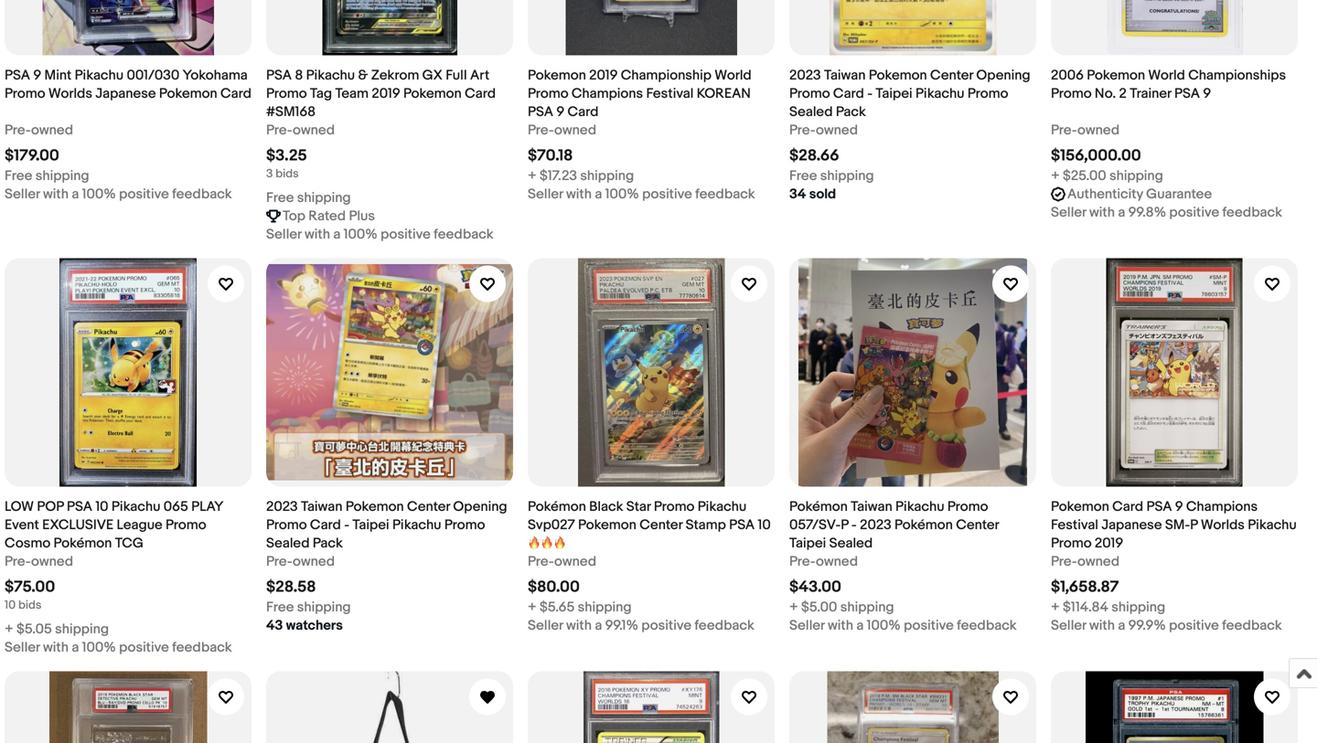 Task type: vqa. For each thing, say whether or not it's contained in the screenshot.


Task type: locate. For each thing, give the bounding box(es) containing it.
pack for $28.58
[[313, 535, 343, 552]]

2023 taiwan pokemon center opening promo card - taipei pikachu promo sealed pack pre-owned $28.66 free shipping 34 sold
[[789, 67, 1031, 202]]

2 vertical spatial taipei
[[789, 535, 826, 552]]

owned up $1,658.87
[[1078, 554, 1120, 570]]

1 horizontal spatial free shipping text field
[[266, 598, 351, 617]]

promo
[[5, 85, 45, 102], [266, 85, 307, 102], [528, 85, 569, 102], [789, 85, 830, 102], [968, 85, 1008, 102], [1051, 85, 1092, 102], [654, 499, 695, 515], [948, 499, 988, 515], [166, 517, 206, 534], [266, 517, 307, 534], [444, 517, 485, 534], [1051, 535, 1092, 552]]

0 vertical spatial 2023
[[789, 67, 821, 84]]

1 horizontal spatial festival
[[1051, 517, 1098, 534]]

pre-owned text field up "$156,000.00" text box
[[1051, 121, 1120, 139]]

a
[[72, 186, 79, 202], [595, 186, 602, 202], [1118, 204, 1125, 221], [333, 226, 341, 243], [595, 618, 602, 634], [856, 618, 864, 634], [1118, 618, 1125, 634], [72, 640, 79, 656]]

shipping up 99.1%
[[578, 599, 632, 616]]

pre-owned text field up $43.00
[[789, 553, 858, 571]]

0 horizontal spatial japanese
[[95, 85, 156, 102]]

sold
[[809, 186, 836, 202]]

$70.18 text field
[[528, 146, 573, 165]]

bids down $75.00 text box
[[18, 598, 42, 613]]

zekrom
[[371, 67, 419, 84]]

psa inside pokemon 2019 championship world promo champions festival korean psa 9 card pre-owned $70.18 + $17.23 shipping seller with a 100% positive feedback
[[528, 104, 553, 120]]

shipping right $5.05 at the bottom of page
[[55, 621, 109, 638]]

festival down championship
[[646, 85, 694, 102]]

1 horizontal spatial japanese
[[1102, 517, 1162, 534]]

low pop psa 10 pikachu 065 play event exclusive league promo cosmo pokémon tcg pre-owned $75.00 10 bids + $5.05 shipping seller with a 100% positive feedback
[[5, 499, 232, 656]]

world inside pokemon 2019 championship world promo champions festival korean psa 9 card pre-owned $70.18 + $17.23 shipping seller with a 100% positive feedback
[[715, 67, 752, 84]]

free shipping text field up watchers at the left bottom of page
[[266, 598, 351, 617]]

festival
[[646, 85, 694, 102], [1051, 517, 1098, 534]]

seller with a 100% positive feedback text field for owned
[[789, 617, 1017, 635]]

0 horizontal spatial pack
[[313, 535, 343, 552]]

&
[[358, 67, 368, 84]]

10 down $75.00 text box
[[5, 598, 16, 613]]

1 vertical spatial champions
[[1186, 499, 1258, 515]]

Pre-owned text field
[[5, 121, 73, 139], [528, 121, 596, 139], [5, 553, 73, 571], [266, 553, 335, 571], [528, 553, 596, 571], [1051, 553, 1120, 571]]

center inside 2023 taiwan pokemon center opening promo card - taipei pikachu promo sealed pack pre-owned $28.58 free shipping 43 watchers
[[407, 499, 450, 515]]

owned inside pokémon black star promo pikachu svp027 pokemon center stamp psa 10 🔥🔥🔥 pre-owned $80.00 + $5.65 shipping seller with a 99.1% positive feedback
[[554, 554, 596, 570]]

0 vertical spatial japanese
[[95, 85, 156, 102]]

sealed inside 2023 taiwan pokemon center opening promo card - taipei pikachu promo sealed pack pre-owned $28.66 free shipping 34 sold
[[789, 104, 833, 120]]

shipping right $5.00
[[840, 599, 894, 616]]

1 vertical spatial 2023
[[266, 499, 298, 515]]

$3.25 text field
[[266, 146, 307, 165]]

0 horizontal spatial opening
[[453, 499, 507, 515]]

pokemon 2019 championship world promo champions festival korean psa 9 card pre-owned $70.18 + $17.23 shipping seller with a 100% positive feedback
[[528, 67, 755, 202]]

owned up "$156,000.00" text box
[[1078, 122, 1120, 138]]

world up korean
[[715, 67, 752, 84]]

promo inside pokémon taiwan pikachu promo 057/sv-p - 2023 pokémon center taipei sealed pre-owned $43.00 + $5.00 shipping seller with a 100% positive feedback
[[948, 499, 988, 515]]

2023 up $28.66
[[789, 67, 821, 84]]

0 horizontal spatial 2023
[[266, 499, 298, 515]]

tag
[[310, 85, 332, 102]]

pre-owned text field for $43.00
[[789, 553, 858, 571]]

promo inside pokemon 2019 championship world promo champions festival korean psa 9 card pre-owned $70.18 + $17.23 shipping seller with a 100% positive feedback
[[528, 85, 569, 102]]

shipping down $179.00
[[35, 168, 89, 184]]

trainer
[[1130, 85, 1171, 102]]

seller with a 100% positive feedback text field for $70.18
[[528, 185, 755, 203]]

owned up $70.18
[[554, 122, 596, 138]]

$156,000.00
[[1051, 146, 1141, 165]]

seller inside "low pop psa 10 pikachu 065 play event exclusive league promo cosmo pokémon tcg pre-owned $75.00 10 bids + $5.05 shipping seller with a 100% positive feedback"
[[5, 640, 40, 656]]

card
[[220, 85, 252, 102], [465, 85, 496, 102], [833, 85, 864, 102], [568, 104, 599, 120], [1112, 499, 1143, 515], [310, 517, 341, 534]]

9 up $70.18
[[556, 104, 564, 120]]

pre-owned text field for $75.00
[[5, 553, 73, 571]]

with down + $5.00 shipping text box
[[828, 618, 853, 634]]

2023 right 057/sv-
[[860, 517, 892, 534]]

pre-owned text field down #sm168
[[266, 121, 335, 139]]

pokemon inside 2006 pokemon world championships promo no. 2 trainer psa 9
[[1087, 67, 1145, 84]]

owned inside pokémon taiwan pikachu promo 057/sv-p - 2023 pokémon center taipei sealed pre-owned $43.00 + $5.00 shipping seller with a 100% positive feedback
[[816, 554, 858, 570]]

+ left $5.05 at the bottom of page
[[5, 621, 13, 638]]

2
[[1119, 85, 1127, 102]]

pre- up $28.58
[[266, 554, 293, 570]]

yokohama
[[183, 67, 248, 84]]

sealed
[[789, 104, 833, 120], [266, 535, 310, 552], [829, 535, 873, 552]]

$156,000.00 text field
[[1051, 146, 1141, 165]]

positive inside the pre-owned $179.00 free shipping seller with a 100% positive feedback
[[119, 186, 169, 202]]

shipping up 99.9%
[[1112, 599, 1166, 616]]

with
[[43, 186, 69, 202], [566, 186, 592, 202], [1089, 204, 1115, 221], [305, 226, 330, 243], [566, 618, 592, 634], [828, 618, 853, 634], [1089, 618, 1115, 634], [43, 640, 69, 656]]

Free shipping text field
[[5, 167, 89, 185], [789, 167, 874, 185], [266, 598, 351, 617]]

shipping up 'sold'
[[820, 168, 874, 184]]

10 inside pokémon black star promo pikachu svp027 pokemon center stamp psa 10 🔥🔥🔥 pre-owned $80.00 + $5.65 shipping seller with a 99.1% positive feedback
[[758, 517, 771, 534]]

0 vertical spatial 2019
[[589, 67, 618, 84]]

champions up sm- on the bottom
[[1186, 499, 1258, 515]]

10 up exclusive
[[95, 499, 108, 515]]

taipei for $28.66
[[876, 85, 913, 102]]

pre- up "$156,000.00" text box
[[1051, 122, 1078, 138]]

pre- down cosmo
[[5, 554, 31, 570]]

2023 inside 2023 taiwan pokemon center opening promo card - taipei pikachu promo sealed pack pre-owned $28.66 free shipping 34 sold
[[789, 67, 821, 84]]

a inside the pokemon card psa 9 champions festival japanese sm-p worlds pikachu promo 2019 pre-owned $1,658.87 + $114.84 shipping seller with a 99.9% positive feedback
[[1118, 618, 1125, 634]]

pokemon
[[528, 67, 586, 84], [869, 67, 927, 84], [1087, 67, 1145, 84], [159, 85, 217, 102], [403, 85, 462, 102], [346, 499, 404, 515], [1051, 499, 1109, 515], [578, 517, 637, 534]]

pre-owned text field for $80.00
[[528, 553, 596, 571]]

1 horizontal spatial taipei
[[789, 535, 826, 552]]

2 horizontal spatial 2019
[[1095, 535, 1123, 552]]

1 vertical spatial festival
[[1051, 517, 1098, 534]]

0 vertical spatial champions
[[572, 85, 643, 102]]

pre- up $1,658.87
[[1051, 554, 1078, 570]]

free
[[5, 168, 32, 184], [789, 168, 817, 184], [266, 190, 294, 206], [266, 599, 294, 616]]

0 horizontal spatial p
[[841, 517, 848, 534]]

owned up $80.00
[[554, 554, 596, 570]]

2 horizontal spatial 2023
[[860, 517, 892, 534]]

pre-owned text field for $156,000.00
[[1051, 121, 1120, 139]]

pre-owned text field down 🔥🔥🔥
[[528, 553, 596, 571]]

1 p from the left
[[841, 517, 848, 534]]

2023 inside 2023 taiwan pokemon center opening promo card - taipei pikachu promo sealed pack pre-owned $28.58 free shipping 43 watchers
[[266, 499, 298, 515]]

champions
[[572, 85, 643, 102], [1186, 499, 1258, 515]]

$43.00 text field
[[789, 578, 841, 597]]

- for $28.58
[[344, 517, 349, 534]]

+ inside the pokemon card psa 9 champions festival japanese sm-p worlds pikachu promo 2019 pre-owned $1,658.87 + $114.84 shipping seller with a 99.9% positive feedback
[[1051, 599, 1060, 616]]

pre- up $28.66 'text box' on the right
[[789, 122, 816, 138]]

+ left $5.65
[[528, 599, 537, 616]]

japanese inside the pokemon card psa 9 champions festival japanese sm-p worlds pikachu promo 2019 pre-owned $1,658.87 + $114.84 shipping seller with a 99.9% positive feedback
[[1102, 517, 1162, 534]]

pre-owned text field up the $179.00 text box
[[5, 121, 73, 139]]

opening inside 2023 taiwan pokemon center opening promo card - taipei pikachu promo sealed pack pre-owned $28.58 free shipping 43 watchers
[[453, 499, 507, 515]]

- inside 2023 taiwan pokemon center opening promo card - taipei pikachu promo sealed pack pre-owned $28.66 free shipping 34 sold
[[867, 85, 873, 102]]

0 horizontal spatial bids
[[18, 598, 42, 613]]

worlds
[[48, 85, 92, 102], [1201, 517, 1245, 534]]

$43.00
[[789, 578, 841, 597]]

owned
[[31, 122, 73, 138], [293, 122, 335, 138], [554, 122, 596, 138], [816, 122, 858, 138], [1078, 122, 1120, 138], [31, 554, 73, 570], [293, 554, 335, 570], [554, 554, 596, 570], [816, 554, 858, 570], [1078, 554, 1120, 570]]

card up $28.58 text field
[[310, 517, 341, 534]]

owned up the $179.00 text box
[[31, 122, 73, 138]]

card up $28.66
[[833, 85, 864, 102]]

p inside pokémon taiwan pikachu promo 057/sv-p - 2023 pokémon center taipei sealed pre-owned $43.00 + $5.00 shipping seller with a 100% positive feedback
[[841, 517, 848, 534]]

opening
[[976, 67, 1031, 84], [453, 499, 507, 515]]

watchers
[[286, 618, 343, 634]]

promo inside pokémon black star promo pikachu svp027 pokemon center stamp psa 10 🔥🔥🔥 pre-owned $80.00 + $5.65 shipping seller with a 99.1% positive feedback
[[654, 499, 695, 515]]

pack
[[836, 104, 866, 120], [313, 535, 343, 552]]

+ left $114.84
[[1051, 599, 1060, 616]]

2019 up $1,658.87
[[1095, 535, 1123, 552]]

+ $5.05 shipping text field
[[5, 620, 109, 639]]

card down art
[[465, 85, 496, 102]]

japanese left sm- on the bottom
[[1102, 517, 1162, 534]]

pre- inside pokemon 2019 championship world promo champions festival korean psa 9 card pre-owned $70.18 + $17.23 shipping seller with a 100% positive feedback
[[528, 122, 554, 138]]

taipei
[[876, 85, 913, 102], [353, 517, 389, 534], [789, 535, 826, 552]]

worlds inside the pokemon card psa 9 champions festival japanese sm-p worlds pikachu promo 2019 pre-owned $1,658.87 + $114.84 shipping seller with a 99.9% positive feedback
[[1201, 517, 1245, 534]]

0 horizontal spatial taipei
[[353, 517, 389, 534]]

1 horizontal spatial pack
[[836, 104, 866, 120]]

psa 9 mint pikachu 001/030 yokohama promo worlds japanese pokemon card
[[5, 67, 252, 102]]

free up 43
[[266, 599, 294, 616]]

2 vertical spatial 2023
[[860, 517, 892, 534]]

shipping up watchers at the left bottom of page
[[297, 599, 351, 616]]

psa 8 pikachu & zekrom gx full art promo tag team 2019 pokemon card #sm168 pre-owned $3.25 3 bids free shipping
[[266, 67, 496, 206]]

0 horizontal spatial free shipping text field
[[5, 167, 89, 185]]

positive inside text box
[[1169, 204, 1219, 221]]

psa up exclusive
[[67, 499, 92, 515]]

shipping inside "low pop psa 10 pikachu 065 play event exclusive league promo cosmo pokémon tcg pre-owned $75.00 10 bids + $5.05 shipping seller with a 100% positive feedback"
[[55, 621, 109, 638]]

0 vertical spatial opening
[[976, 67, 1031, 84]]

full
[[446, 67, 467, 84]]

-
[[867, 85, 873, 102], [344, 517, 349, 534], [851, 517, 857, 534]]

+ left $25.00
[[1051, 168, 1060, 184]]

authenticity guarantee
[[1067, 186, 1212, 202]]

1 world from the left
[[715, 67, 752, 84]]

world inside 2006 pokemon world championships promo no. 2 trainer psa 9
[[1148, 67, 1185, 84]]

owned down #sm168
[[293, 122, 335, 138]]

0 horizontal spatial 10
[[5, 598, 16, 613]]

with down + $17.23 shipping text field
[[566, 186, 592, 202]]

2023 inside pokémon taiwan pikachu promo 057/sv-p - 2023 pokémon center taipei sealed pre-owned $43.00 + $5.00 shipping seller with a 100% positive feedback
[[860, 517, 892, 534]]

psa up $70.18
[[528, 104, 553, 120]]

free shipping text field down $179.00
[[5, 167, 89, 185]]

100% inside pokemon 2019 championship world promo champions festival korean psa 9 card pre-owned $70.18 + $17.23 shipping seller with a 100% positive feedback
[[605, 186, 639, 202]]

with down the rated
[[305, 226, 330, 243]]

sealed inside 2023 taiwan pokemon center opening promo card - taipei pikachu promo sealed pack pre-owned $28.58 free shipping 43 watchers
[[266, 535, 310, 552]]

bids
[[276, 167, 299, 181], [18, 598, 42, 613]]

2023 for $28.58
[[266, 499, 298, 515]]

sealed up $28.58
[[266, 535, 310, 552]]

center inside pokémon black star promo pikachu svp027 pokemon center stamp psa 10 🔥🔥🔥 pre-owned $80.00 + $5.65 shipping seller with a 99.1% positive feedback
[[640, 517, 683, 534]]

43
[[266, 618, 283, 634]]

0 vertical spatial 10
[[95, 499, 108, 515]]

owned up $43.00
[[816, 554, 858, 570]]

seller with a 100% positive feedback
[[266, 226, 494, 243]]

seller down $25.00
[[1051, 204, 1086, 221]]

+ left $5.00
[[789, 599, 798, 616]]

free shipping text field for $28.66
[[789, 167, 874, 185]]

free up 'top'
[[266, 190, 294, 206]]

taiwan
[[824, 67, 866, 84], [301, 499, 343, 515], [851, 499, 892, 515]]

bids right 3
[[276, 167, 299, 181]]

champions down championship
[[572, 85, 643, 102]]

seller with a 99.8% positive feedback
[[1051, 204, 1282, 221]]

card inside pokemon 2019 championship world promo champions festival korean psa 9 card pre-owned $70.18 + $17.23 shipping seller with a 100% positive feedback
[[568, 104, 599, 120]]

card down yokohama
[[220, 85, 252, 102]]

owned down cosmo
[[31, 554, 73, 570]]

+ inside pokemon 2019 championship world promo champions festival korean psa 9 card pre-owned $70.18 + $17.23 shipping seller with a 100% positive feedback
[[528, 168, 537, 184]]

43 watchers text field
[[266, 617, 343, 635]]

0 vertical spatial bids
[[276, 167, 299, 181]]

Seller with a 100% positive feedback text field
[[5, 185, 232, 203], [528, 185, 755, 203], [266, 225, 494, 244], [789, 617, 1017, 635], [5, 639, 232, 657]]

taiwan for $43.00
[[851, 499, 892, 515]]

card up $70.18
[[568, 104, 599, 120]]

free shipping text field up 'sold'
[[789, 167, 874, 185]]

shipping right '$17.23' at the top of the page
[[580, 168, 634, 184]]

pre- down 🔥🔥🔥
[[528, 554, 554, 570]]

owned inside 'psa 8 pikachu & zekrom gx full art promo tag team 2019 pokemon card #sm168 pre-owned $3.25 3 bids free shipping'
[[293, 122, 335, 138]]

1 horizontal spatial champions
[[1186, 499, 1258, 515]]

9 left mint
[[33, 67, 41, 84]]

1 horizontal spatial opening
[[976, 67, 1031, 84]]

0 horizontal spatial -
[[344, 517, 349, 534]]

psa left mint
[[5, 67, 30, 84]]

pack for $28.66
[[836, 104, 866, 120]]

top
[[283, 208, 305, 224]]

pre- down #sm168
[[266, 122, 293, 138]]

2019 left championship
[[589, 67, 618, 84]]

festival up $1,658.87
[[1051, 517, 1098, 534]]

9 up sm- on the bottom
[[1175, 499, 1183, 515]]

free up the 34
[[789, 168, 817, 184]]

card inside 2023 taiwan pokemon center opening promo card - taipei pikachu promo sealed pack pre-owned $28.58 free shipping 43 watchers
[[310, 517, 341, 534]]

owned up $28.58 text field
[[293, 554, 335, 570]]

1 horizontal spatial 2023
[[789, 67, 821, 84]]

10 left 057/sv-
[[758, 517, 771, 534]]

worlds right sm- on the bottom
[[1201, 517, 1245, 534]]

worlds down mint
[[48, 85, 92, 102]]

tcg
[[115, 535, 144, 552]]

2 vertical spatial 2019
[[1095, 535, 1123, 552]]

pre- up $70.18
[[528, 122, 554, 138]]

rated
[[309, 208, 346, 224]]

2023 right play
[[266, 499, 298, 515]]

pre-owned $156,000.00 + $25.00 shipping
[[1051, 122, 1163, 184]]

psa up sm- on the bottom
[[1147, 499, 1172, 515]]

#sm168
[[266, 104, 316, 120]]

guarantee
[[1146, 186, 1212, 202]]

taiwan for $28.66
[[824, 67, 866, 84]]

art
[[470, 67, 490, 84]]

pikachu inside 2023 taiwan pokemon center opening promo card - taipei pikachu promo sealed pack pre-owned $28.58 free shipping 43 watchers
[[392, 517, 441, 534]]

2023
[[789, 67, 821, 84], [266, 499, 298, 515], [860, 517, 892, 534]]

1 vertical spatial japanese
[[1102, 517, 1162, 534]]

2019 inside pokemon 2019 championship world promo champions festival korean psa 9 card pre-owned $70.18 + $17.23 shipping seller with a 100% positive feedback
[[589, 67, 618, 84]]

1 vertical spatial taipei
[[353, 517, 389, 534]]

pre-owned text field for $3.25
[[266, 121, 335, 139]]

0 vertical spatial festival
[[646, 85, 694, 102]]

champions inside the pokemon card psa 9 champions festival japanese sm-p worlds pikachu promo 2019 pre-owned $1,658.87 + $114.84 shipping seller with a 99.9% positive feedback
[[1186, 499, 1258, 515]]

1 vertical spatial worlds
[[1201, 517, 1245, 534]]

owned inside pokemon 2019 championship world promo champions festival korean psa 9 card pre-owned $70.18 + $17.23 shipping seller with a 100% positive feedback
[[554, 122, 596, 138]]

free inside 2023 taiwan pokemon center opening promo card - taipei pikachu promo sealed pack pre-owned $28.66 free shipping 34 sold
[[789, 168, 817, 184]]

001/030
[[127, 67, 179, 84]]

$70.18
[[528, 146, 573, 165]]

positive inside "low pop psa 10 pikachu 065 play event exclusive league promo cosmo pokémon tcg pre-owned $75.00 10 bids + $5.05 shipping seller with a 100% positive feedback"
[[119, 640, 169, 656]]

promo inside the pokemon card psa 9 champions festival japanese sm-p worlds pikachu promo 2019 pre-owned $1,658.87 + $114.84 shipping seller with a 99.9% positive feedback
[[1051, 535, 1092, 552]]

feedback inside the pokemon card psa 9 champions festival japanese sm-p worlds pikachu promo 2019 pre-owned $1,658.87 + $114.84 shipping seller with a 99.9% positive feedback
[[1222, 618, 1282, 634]]

seller down $5.65
[[528, 618, 563, 634]]

world up "trainer"
[[1148, 67, 1185, 84]]

9 inside psa 9 mint pikachu 001/030 yokohama promo worlds japanese pokemon card
[[33, 67, 41, 84]]

psa
[[5, 67, 30, 84], [266, 67, 292, 84], [1174, 85, 1200, 102], [528, 104, 553, 120], [67, 499, 92, 515], [1147, 499, 1172, 515], [729, 517, 755, 534]]

pokémon inside "low pop psa 10 pikachu 065 play event exclusive league promo cosmo pokémon tcg pre-owned $75.00 10 bids + $5.05 shipping seller with a 100% positive feedback"
[[54, 535, 112, 552]]

2 p from the left
[[1190, 517, 1198, 534]]

pokémon
[[528, 499, 586, 515], [789, 499, 848, 515], [895, 517, 953, 534], [54, 535, 112, 552]]

owned up $28.66 'text box' on the right
[[816, 122, 858, 138]]

feedback inside pokémon taiwan pikachu promo 057/sv-p - 2023 pokémon center taipei sealed pre-owned $43.00 + $5.00 shipping seller with a 100% positive feedback
[[957, 618, 1017, 634]]

feedback inside text box
[[1222, 204, 1282, 221]]

- for $28.66
[[867, 85, 873, 102]]

sealed up $28.66 'text box' on the right
[[789, 104, 833, 120]]

100%
[[82, 186, 116, 202], [605, 186, 639, 202], [344, 226, 378, 243], [867, 618, 901, 634], [82, 640, 116, 656]]

owned inside pre-owned $156,000.00 + $25.00 shipping
[[1078, 122, 1120, 138]]

+ $17.23 shipping text field
[[528, 167, 634, 185]]

1 vertical spatial 2019
[[372, 85, 400, 102]]

9 down championships
[[1203, 85, 1211, 102]]

sealed for $28.58
[[266, 535, 310, 552]]

free down the $179.00 text box
[[5, 168, 32, 184]]

$5.65
[[540, 599, 575, 616]]

pre- up $179.00
[[5, 122, 31, 138]]

2 world from the left
[[1148, 67, 1185, 84]]

seller inside pokémon black star promo pikachu svp027 pokemon center stamp psa 10 🔥🔥🔥 pre-owned $80.00 + $5.65 shipping seller with a 99.1% positive feedback
[[528, 618, 563, 634]]

positive
[[119, 186, 169, 202], [642, 186, 692, 202], [1169, 204, 1219, 221], [381, 226, 431, 243], [641, 618, 691, 634], [904, 618, 954, 634], [1169, 618, 1219, 634], [119, 640, 169, 656]]

0 vertical spatial pack
[[836, 104, 866, 120]]

1 horizontal spatial p
[[1190, 517, 1198, 534]]

🔥🔥🔥
[[528, 535, 566, 552]]

with down + $114.84 shipping 'text box' on the bottom of the page
[[1089, 618, 1115, 634]]

shipping up authenticity guarantee 'text box'
[[1110, 168, 1163, 184]]

pre-owned text field up $28.66 'text box' on the right
[[789, 121, 858, 139]]

pokemon inside psa 9 mint pikachu 001/030 yokohama promo worlds japanese pokemon card
[[159, 85, 217, 102]]

$80.00 text field
[[528, 578, 580, 597]]

$1,658.87
[[1051, 578, 1119, 597]]

opening inside 2023 taiwan pokemon center opening promo card - taipei pikachu promo sealed pack pre-owned $28.66 free shipping 34 sold
[[976, 67, 1031, 84]]

0 vertical spatial worlds
[[48, 85, 92, 102]]

pre-owned text field for $1,658.87
[[1051, 553, 1120, 571]]

psa left 8
[[266, 67, 292, 84]]

2 horizontal spatial taipei
[[876, 85, 913, 102]]

1 horizontal spatial -
[[851, 517, 857, 534]]

japanese down 001/030
[[95, 85, 156, 102]]

taipei for $28.58
[[353, 517, 389, 534]]

seller down '$17.23' at the top of the page
[[528, 186, 563, 202]]

pre-owned text field for $179.00
[[5, 121, 73, 139]]

1 vertical spatial pack
[[313, 535, 343, 552]]

mint
[[44, 67, 72, 84]]

p
[[841, 517, 848, 534], [1190, 517, 1198, 534]]

1 vertical spatial bids
[[18, 598, 42, 613]]

0 horizontal spatial champions
[[572, 85, 643, 102]]

Seller with a 99.8% positive feedback text field
[[1051, 203, 1282, 222]]

$1,658.87 text field
[[1051, 578, 1119, 597]]

+ $25.00 shipping text field
[[1051, 167, 1163, 185]]

taiwan inside pokémon taiwan pikachu promo 057/sv-p - 2023 pokémon center taipei sealed pre-owned $43.00 + $5.00 shipping seller with a 100% positive feedback
[[851, 499, 892, 515]]

pokemon inside the pokemon card psa 9 champions festival japanese sm-p worlds pikachu promo 2019 pre-owned $1,658.87 + $114.84 shipping seller with a 99.9% positive feedback
[[1051, 499, 1109, 515]]

2 horizontal spatial 10
[[758, 517, 771, 534]]

psa inside psa 9 mint pikachu 001/030 yokohama promo worlds japanese pokemon card
[[5, 67, 30, 84]]

pokemon inside pokémon black star promo pikachu svp027 pokemon center stamp psa 10 🔥🔥🔥 pre-owned $80.00 + $5.65 shipping seller with a 99.1% positive feedback
[[578, 517, 637, 534]]

a inside pokémon taiwan pikachu promo 057/sv-p - 2023 pokémon center taipei sealed pre-owned $43.00 + $5.00 shipping seller with a 100% positive feedback
[[856, 618, 864, 634]]

pack up $28.66
[[836, 104, 866, 120]]

pre-
[[5, 122, 31, 138], [266, 122, 293, 138], [528, 122, 554, 138], [789, 122, 816, 138], [1051, 122, 1078, 138], [5, 554, 31, 570], [266, 554, 293, 570], [528, 554, 554, 570], [789, 554, 816, 570], [1051, 554, 1078, 570]]

2019
[[589, 67, 618, 84], [372, 85, 400, 102], [1095, 535, 1123, 552]]

pre-owned text field up $70.18
[[528, 121, 596, 139]]

psa right stamp
[[729, 517, 755, 534]]

2019 down 'zekrom'
[[372, 85, 400, 102]]

psa inside the pokemon card psa 9 champions festival japanese sm-p worlds pikachu promo 2019 pre-owned $1,658.87 + $114.84 shipping seller with a 99.9% positive feedback
[[1147, 499, 1172, 515]]

card inside the pokemon card psa 9 champions festival japanese sm-p worlds pikachu promo 2019 pre-owned $1,658.87 + $114.84 shipping seller with a 99.9% positive feedback
[[1112, 499, 1143, 515]]

pre-owned text field up $28.58 text field
[[266, 553, 335, 571]]

shipping up the rated
[[297, 190, 351, 206]]

opening for $28.66
[[976, 67, 1031, 84]]

0 horizontal spatial festival
[[646, 85, 694, 102]]

taipei inside 2023 taiwan pokemon center opening promo card - taipei pikachu promo sealed pack pre-owned $28.66 free shipping 34 sold
[[876, 85, 913, 102]]

seller down the $179.00 text box
[[5, 186, 40, 202]]

1 horizontal spatial bids
[[276, 167, 299, 181]]

0 horizontal spatial 2019
[[372, 85, 400, 102]]

+ left '$17.23' at the top of the page
[[528, 168, 537, 184]]

1 horizontal spatial 2019
[[589, 67, 618, 84]]

1 horizontal spatial worlds
[[1201, 517, 1245, 534]]

0 vertical spatial taipei
[[876, 85, 913, 102]]

with down authenticity
[[1089, 204, 1115, 221]]

shipping
[[35, 168, 89, 184], [580, 168, 634, 184], [820, 168, 874, 184], [1110, 168, 1163, 184], [297, 190, 351, 206], [297, 599, 351, 616], [578, 599, 632, 616], [840, 599, 894, 616], [1112, 599, 1166, 616], [55, 621, 109, 638]]

top rated plus
[[283, 208, 375, 224]]

pre-owned text field for $70.18
[[528, 121, 596, 139]]

seller down $5.05 at the bottom of page
[[5, 640, 40, 656]]

japanese
[[95, 85, 156, 102], [1102, 517, 1162, 534]]

a inside text box
[[1118, 204, 1125, 221]]

+ $5.65 shipping text field
[[528, 598, 632, 617]]

2 horizontal spatial -
[[867, 85, 873, 102]]

black
[[589, 499, 623, 515]]

0 horizontal spatial world
[[715, 67, 752, 84]]

psa inside 'psa 8 pikachu & zekrom gx full art promo tag team 2019 pokemon card #sm168 pre-owned $3.25 3 bids free shipping'
[[266, 67, 292, 84]]

league
[[117, 517, 163, 534]]

Pre-owned text field
[[266, 121, 335, 139], [789, 121, 858, 139], [1051, 121, 1120, 139], [789, 553, 858, 571]]

34 sold text field
[[789, 185, 836, 203]]

with inside "low pop psa 10 pikachu 065 play event exclusive league promo cosmo pokémon tcg pre-owned $75.00 10 bids + $5.05 shipping seller with a 100% positive feedback"
[[43, 640, 69, 656]]

free inside the pre-owned $179.00 free shipping seller with a 100% positive feedback
[[5, 168, 32, 184]]

pre-owned text field down cosmo
[[5, 553, 73, 571]]

1 horizontal spatial 10
[[95, 499, 108, 515]]

world
[[715, 67, 752, 84], [1148, 67, 1185, 84]]

0 horizontal spatial worlds
[[48, 85, 92, 102]]

pre- inside pre-owned $156,000.00 + $25.00 shipping
[[1051, 122, 1078, 138]]

sealed for $28.66
[[789, 104, 833, 120]]

1 vertical spatial 10
[[758, 517, 771, 534]]

owned inside 2023 taiwan pokemon center opening promo card - taipei pikachu promo sealed pack pre-owned $28.58 free shipping 43 watchers
[[293, 554, 335, 570]]

2 horizontal spatial free shipping text field
[[789, 167, 874, 185]]

9
[[33, 67, 41, 84], [1203, 85, 1211, 102], [556, 104, 564, 120], [1175, 499, 1183, 515]]

1 vertical spatial opening
[[453, 499, 507, 515]]

1 horizontal spatial world
[[1148, 67, 1185, 84]]

99.9%
[[1128, 618, 1166, 634]]

Seller with a 99.1% positive feedback text field
[[528, 617, 754, 635]]



Task type: describe. For each thing, give the bounding box(es) containing it.
pokemon inside 'psa 8 pikachu & zekrom gx full art promo tag team 2019 pokemon card #sm168 pre-owned $3.25 3 bids free shipping'
[[403, 85, 462, 102]]

shipping inside 'psa 8 pikachu & zekrom gx full art promo tag team 2019 pokemon card #sm168 pre-owned $3.25 3 bids free shipping'
[[297, 190, 351, 206]]

100% inside pokémon taiwan pikachu promo 057/sv-p - 2023 pokémon center taipei sealed pre-owned $43.00 + $5.00 shipping seller with a 100% positive feedback
[[867, 618, 901, 634]]

2023 for $28.66
[[789, 67, 821, 84]]

taiwan for $28.58
[[301, 499, 343, 515]]

no.
[[1095, 85, 1116, 102]]

exclusive
[[42, 517, 114, 534]]

$28.66 text field
[[789, 146, 839, 165]]

a inside pokémon black star promo pikachu svp027 pokemon center stamp psa 10 🔥🔥🔥 pre-owned $80.00 + $5.65 shipping seller with a 99.1% positive feedback
[[595, 618, 602, 634]]

free inside 2023 taiwan pokemon center opening promo card - taipei pikachu promo sealed pack pre-owned $28.58 free shipping 43 watchers
[[266, 599, 294, 616]]

psa inside "low pop psa 10 pikachu 065 play event exclusive league promo cosmo pokémon tcg pre-owned $75.00 10 bids + $5.05 shipping seller with a 100% positive feedback"
[[67, 499, 92, 515]]

pikachu inside psa 9 mint pikachu 001/030 yokohama promo worlds japanese pokemon card
[[75, 67, 124, 84]]

100% inside "low pop psa 10 pikachu 065 play event exclusive league promo cosmo pokémon tcg pre-owned $75.00 10 bids + $5.05 shipping seller with a 100% positive feedback"
[[82, 640, 116, 656]]

shipping inside pokémon taiwan pikachu promo 057/sv-p - 2023 pokémon center taipei sealed pre-owned $43.00 + $5.00 shipping seller with a 100% positive feedback
[[840, 599, 894, 616]]

sm-
[[1165, 517, 1190, 534]]

2 vertical spatial 10
[[5, 598, 16, 613]]

shipping inside pokemon 2019 championship world promo champions festival korean psa 9 card pre-owned $70.18 + $17.23 shipping seller with a 100% positive feedback
[[580, 168, 634, 184]]

$75.00 text field
[[5, 578, 55, 597]]

pikachu inside pokémon black star promo pikachu svp027 pokemon center stamp psa 10 🔥🔥🔥 pre-owned $80.00 + $5.65 shipping seller with a 99.1% positive feedback
[[698, 499, 747, 515]]

stamp
[[686, 517, 726, 534]]

+ inside pre-owned $156,000.00 + $25.00 shipping
[[1051, 168, 1060, 184]]

+ inside pokémon taiwan pikachu promo 057/sv-p - 2023 pokémon center taipei sealed pre-owned $43.00 + $5.00 shipping seller with a 100% positive feedback
[[789, 599, 798, 616]]

$179.00
[[5, 146, 59, 165]]

9 inside pokemon 2019 championship world promo champions festival korean psa 9 card pre-owned $70.18 + $17.23 shipping seller with a 100% positive feedback
[[556, 104, 564, 120]]

3
[[266, 167, 273, 181]]

2006
[[1051, 67, 1084, 84]]

$3.25
[[266, 146, 307, 165]]

championships
[[1188, 67, 1286, 84]]

- inside pokémon taiwan pikachu promo 057/sv-p - 2023 pokémon center taipei sealed pre-owned $43.00 + $5.00 shipping seller with a 100% positive feedback
[[851, 517, 857, 534]]

Top Rated Plus text field
[[283, 207, 375, 225]]

opening for $28.58
[[453, 499, 507, 515]]

Free shipping text field
[[266, 189, 351, 207]]

$25.00
[[1063, 168, 1106, 184]]

owned inside the pokemon card psa 9 champions festival japanese sm-p worlds pikachu promo 2019 pre-owned $1,658.87 + $114.84 shipping seller with a 99.9% positive feedback
[[1078, 554, 1120, 570]]

festival inside the pokemon card psa 9 champions festival japanese sm-p worlds pikachu promo 2019 pre-owned $1,658.87 + $114.84 shipping seller with a 99.9% positive feedback
[[1051, 517, 1098, 534]]

pokémon black star promo pikachu svp027 pokemon center stamp psa 10 🔥🔥🔥 pre-owned $80.00 + $5.65 shipping seller with a 99.1% positive feedback
[[528, 499, 771, 634]]

pokémon taiwan pikachu promo 057/sv-p - 2023 pokémon center taipei sealed pre-owned $43.00 + $5.00 shipping seller with a 100% positive feedback
[[789, 499, 1017, 634]]

japanese inside psa 9 mint pikachu 001/030 yokohama promo worlds japanese pokemon card
[[95, 85, 156, 102]]

99.1%
[[605, 618, 638, 634]]

festival inside pokemon 2019 championship world promo champions festival korean psa 9 card pre-owned $70.18 + $17.23 shipping seller with a 100% positive feedback
[[646, 85, 694, 102]]

seller with a 100% positive feedback text field for tcg
[[5, 639, 232, 657]]

a inside pokemon 2019 championship world promo champions festival korean psa 9 card pre-owned $70.18 + $17.23 shipping seller with a 100% positive feedback
[[595, 186, 602, 202]]

pre-owned text field for $28.66
[[789, 121, 858, 139]]

gx
[[422, 67, 443, 84]]

99.8%
[[1128, 204, 1166, 221]]

shipping inside the pokemon card psa 9 champions festival japanese sm-p worlds pikachu promo 2019 pre-owned $1,658.87 + $114.84 shipping seller with a 99.9% positive feedback
[[1112, 599, 1166, 616]]

authenticity
[[1067, 186, 1143, 202]]

team
[[335, 85, 369, 102]]

with inside pokémon black star promo pikachu svp027 pokemon center stamp psa 10 🔥🔥🔥 pre-owned $80.00 + $5.65 shipping seller with a 99.1% positive feedback
[[566, 618, 592, 634]]

with inside pokemon 2019 championship world promo champions festival korean psa 9 card pre-owned $70.18 + $17.23 shipping seller with a 100% positive feedback
[[566, 186, 592, 202]]

owned inside 2023 taiwan pokemon center opening promo card - taipei pikachu promo sealed pack pre-owned $28.66 free shipping 34 sold
[[816, 122, 858, 138]]

center inside 2023 taiwan pokemon center opening promo card - taipei pikachu promo sealed pack pre-owned $28.66 free shipping 34 sold
[[930, 67, 973, 84]]

cosmo
[[5, 535, 50, 552]]

Seller with a 99.9% positive feedback text field
[[1051, 617, 1282, 635]]

$5.00
[[801, 599, 837, 616]]

star
[[626, 499, 651, 515]]

pokémon inside pokémon black star promo pikachu svp027 pokemon center stamp psa 10 🔥🔥🔥 pre-owned $80.00 + $5.65 shipping seller with a 99.1% positive feedback
[[528, 499, 586, 515]]

pre- inside pokémon black star promo pikachu svp027 pokemon center stamp psa 10 🔥🔥🔥 pre-owned $80.00 + $5.65 shipping seller with a 99.1% positive feedback
[[528, 554, 554, 570]]

psa inside 2006 pokemon world championships promo no. 2 trainer psa 9
[[1174, 85, 1200, 102]]

pokemon inside 2023 taiwan pokemon center opening promo card - taipei pikachu promo sealed pack pre-owned $28.66 free shipping 34 sold
[[869, 67, 927, 84]]

+ $5.00 shipping text field
[[789, 598, 894, 617]]

+ $114.84 shipping text field
[[1051, 598, 1166, 617]]

a inside the pre-owned $179.00 free shipping seller with a 100% positive feedback
[[72, 186, 79, 202]]

positive inside pokemon 2019 championship world promo champions festival korean psa 9 card pre-owned $70.18 + $17.23 shipping seller with a 100% positive feedback
[[642, 186, 692, 202]]

pop
[[37, 499, 64, 515]]

with inside the pokemon card psa 9 champions festival japanese sm-p worlds pikachu promo 2019 pre-owned $1,658.87 + $114.84 shipping seller with a 99.9% positive feedback
[[1089, 618, 1115, 634]]

$28.66
[[789, 146, 839, 165]]

100% inside the pre-owned $179.00 free shipping seller with a 100% positive feedback
[[82, 186, 116, 202]]

seller inside the pre-owned $179.00 free shipping seller with a 100% positive feedback
[[5, 186, 40, 202]]

$17.23
[[540, 168, 577, 184]]

feedback inside "low pop psa 10 pikachu 065 play event exclusive league promo cosmo pokémon tcg pre-owned $75.00 10 bids + $5.05 shipping seller with a 100% positive feedback"
[[172, 640, 232, 656]]

065
[[164, 499, 188, 515]]

pokemon inside 2023 taiwan pokemon center opening promo card - taipei pikachu promo sealed pack pre-owned $28.58 free shipping 43 watchers
[[346, 499, 404, 515]]

2023 taiwan pokemon center opening promo card - taipei pikachu promo sealed pack pre-owned $28.58 free shipping 43 watchers
[[266, 499, 507, 634]]

card inside 'psa 8 pikachu & zekrom gx full art promo tag team 2019 pokemon card #sm168 pre-owned $3.25 3 bids free shipping'
[[465, 85, 496, 102]]

seller inside pokémon taiwan pikachu promo 057/sv-p - 2023 pokémon center taipei sealed pre-owned $43.00 + $5.00 shipping seller with a 100% positive feedback
[[789, 618, 825, 634]]

free inside 'psa 8 pikachu & zekrom gx full art promo tag team 2019 pokemon card #sm168 pre-owned $3.25 3 bids free shipping'
[[266, 190, 294, 206]]

a inside "low pop psa 10 pikachu 065 play event exclusive league promo cosmo pokémon tcg pre-owned $75.00 10 bids + $5.05 shipping seller with a 100% positive feedback"
[[72, 640, 79, 656]]

seller inside text box
[[1051, 204, 1086, 221]]

+ inside "low pop psa 10 pikachu 065 play event exclusive league promo cosmo pokémon tcg pre-owned $75.00 10 bids + $5.05 shipping seller with a 100% positive feedback"
[[5, 621, 13, 638]]

$75.00
[[5, 578, 55, 597]]

sealed for $43.00
[[829, 535, 873, 552]]

promo inside 2006 pokemon world championships promo no. 2 trainer psa 9
[[1051, 85, 1092, 102]]

2019 inside the pokemon card psa 9 champions festival japanese sm-p worlds pikachu promo 2019 pre-owned $1,658.87 + $114.84 shipping seller with a 99.9% positive feedback
[[1095, 535, 1123, 552]]

10 bids text field
[[5, 598, 42, 613]]

seller down 'top'
[[266, 226, 302, 243]]

center inside pokémon taiwan pikachu promo 057/sv-p - 2023 pokémon center taipei sealed pre-owned $43.00 + $5.00 shipping seller with a 100% positive feedback
[[956, 517, 999, 534]]

free shipping text field for $179.00
[[5, 167, 89, 185]]

promo inside psa 9 mint pikachu 001/030 yokohama promo worlds japanese pokemon card
[[5, 85, 45, 102]]

pokemon card psa 9 champions festival japanese sm-p worlds pikachu promo 2019 pre-owned $1,658.87 + $114.84 shipping seller with a 99.9% positive feedback
[[1051, 499, 1297, 634]]

plus
[[349, 208, 375, 224]]

pokemon inside pokemon 2019 championship world promo champions festival korean psa 9 card pre-owned $70.18 + $17.23 shipping seller with a 100% positive feedback
[[528, 67, 586, 84]]

3 bids text field
[[266, 167, 299, 181]]

$114.84
[[1063, 599, 1109, 616]]

pikachu inside the pokemon card psa 9 champions festival japanese sm-p worlds pikachu promo 2019 pre-owned $1,658.87 + $114.84 shipping seller with a 99.9% positive feedback
[[1248, 517, 1297, 534]]

pre- inside 2023 taiwan pokemon center opening promo card - taipei pikachu promo sealed pack pre-owned $28.66 free shipping 34 sold
[[789, 122, 816, 138]]

seller inside pokemon 2019 championship world promo champions festival korean psa 9 card pre-owned $70.18 + $17.23 shipping seller with a 100% positive feedback
[[528, 186, 563, 202]]

owned inside the pre-owned $179.00 free shipping seller with a 100% positive feedback
[[31, 122, 73, 138]]

shipping inside pre-owned $156,000.00 + $25.00 shipping
[[1110, 168, 1163, 184]]

positive inside the pokemon card psa 9 champions festival japanese sm-p worlds pikachu promo 2019 pre-owned $1,658.87 + $114.84 shipping seller with a 99.9% positive feedback
[[1169, 618, 1219, 634]]

$5.05
[[16, 621, 52, 638]]

shipping inside 2023 taiwan pokemon center opening promo card - taipei pikachu promo sealed pack pre-owned $28.66 free shipping 34 sold
[[820, 168, 874, 184]]

feedback inside the pre-owned $179.00 free shipping seller with a 100% positive feedback
[[172, 186, 232, 202]]

057/sv-
[[789, 517, 841, 534]]

korean
[[697, 85, 751, 102]]

positive inside pokémon black star promo pikachu svp027 pokemon center stamp psa 10 🔥🔥🔥 pre-owned $80.00 + $5.65 shipping seller with a 99.1% positive feedback
[[641, 618, 691, 634]]

2006 pokemon world championships promo no. 2 trainer psa 9
[[1051, 67, 1286, 102]]

2019 inside 'psa 8 pikachu & zekrom gx full art promo tag team 2019 pokemon card #sm168 pre-owned $3.25 3 bids free shipping'
[[372, 85, 400, 102]]

pikachu inside pokémon taiwan pikachu promo 057/sv-p - 2023 pokémon center taipei sealed pre-owned $43.00 + $5.00 shipping seller with a 100% positive feedback
[[896, 499, 944, 515]]

with inside the pre-owned $179.00 free shipping seller with a 100% positive feedback
[[43, 186, 69, 202]]

pre-owned $179.00 free shipping seller with a 100% positive feedback
[[5, 122, 232, 202]]

low
[[5, 499, 34, 515]]

event
[[5, 517, 39, 534]]

$80.00
[[528, 578, 580, 597]]

with inside text box
[[1089, 204, 1115, 221]]

$179.00 text field
[[5, 146, 59, 165]]

promo inside 'psa 8 pikachu & zekrom gx full art promo tag team 2019 pokemon card #sm168 pre-owned $3.25 3 bids free shipping'
[[266, 85, 307, 102]]

svp027
[[528, 517, 575, 534]]

pikachu inside 2023 taiwan pokemon center opening promo card - taipei pikachu promo sealed pack pre-owned $28.66 free shipping 34 sold
[[916, 85, 965, 102]]

shipping inside the pre-owned $179.00 free shipping seller with a 100% positive feedback
[[35, 168, 89, 184]]

championship
[[621, 67, 712, 84]]

pre-owned text field for $28.58
[[266, 553, 335, 571]]

card inside psa 9 mint pikachu 001/030 yokohama promo worlds japanese pokemon card
[[220, 85, 252, 102]]

card inside 2023 taiwan pokemon center opening promo card - taipei pikachu promo sealed pack pre-owned $28.66 free shipping 34 sold
[[833, 85, 864, 102]]

Authenticity Guarantee text field
[[1067, 185, 1212, 203]]

worlds inside psa 9 mint pikachu 001/030 yokohama promo worlds japanese pokemon card
[[48, 85, 92, 102]]

free shipping text field for $28.58
[[266, 598, 351, 617]]

34
[[789, 186, 806, 202]]

$28.58
[[266, 578, 316, 597]]

$28.58 text field
[[266, 578, 316, 597]]

taipei inside pokémon taiwan pikachu promo 057/sv-p - 2023 pokémon center taipei sealed pre-owned $43.00 + $5.00 shipping seller with a 100% positive feedback
[[789, 535, 826, 552]]

9 inside 2006 pokemon world championships promo no. 2 trainer psa 9
[[1203, 85, 1211, 102]]

pre- inside 2023 taiwan pokemon center opening promo card - taipei pikachu promo sealed pack pre-owned $28.58 free shipping 43 watchers
[[266, 554, 293, 570]]

play
[[191, 499, 224, 515]]

8
[[295, 67, 303, 84]]



